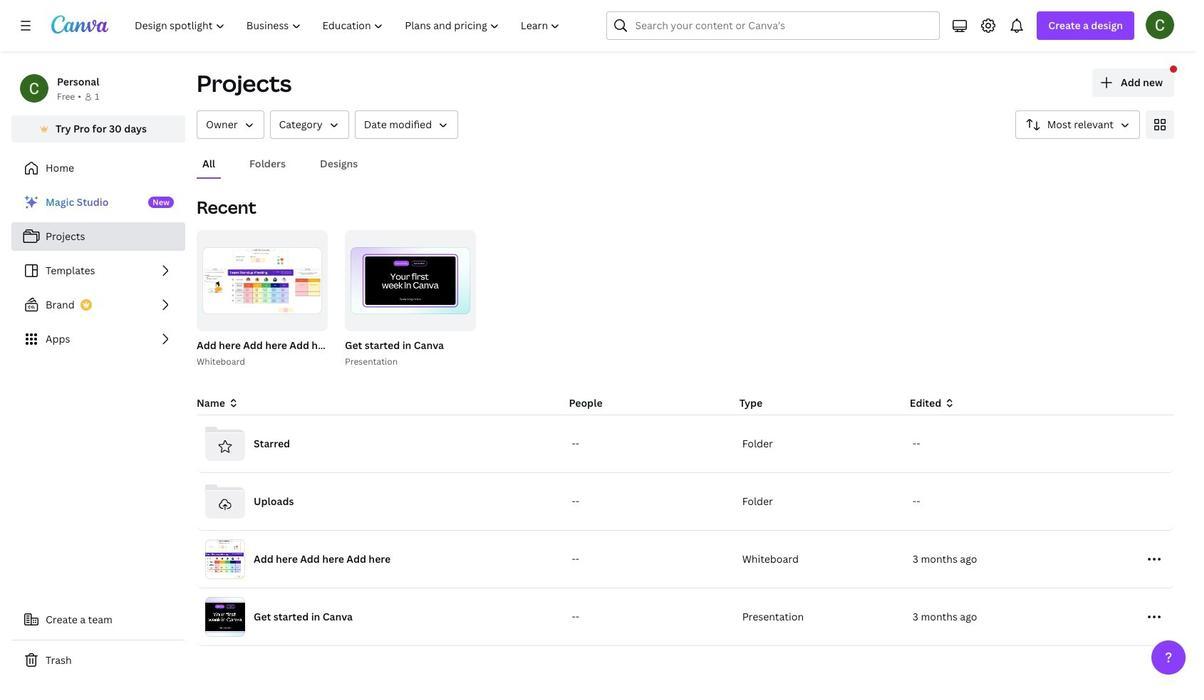 Task type: locate. For each thing, give the bounding box(es) containing it.
Owner button
[[197, 110, 264, 139]]

None search field
[[607, 11, 940, 40]]

list
[[11, 188, 185, 353]]

top level navigation element
[[125, 11, 573, 40]]

group
[[194, 230, 334, 369], [197, 230, 328, 331], [342, 230, 476, 369], [345, 230, 476, 331]]

Search search field
[[635, 12, 912, 39]]



Task type: vqa. For each thing, say whether or not it's contained in the screenshot.
Top level navigation element
yes



Task type: describe. For each thing, give the bounding box(es) containing it.
Sort by button
[[1015, 110, 1140, 139]]

3 group from the left
[[342, 230, 476, 369]]

christina overa image
[[1146, 11, 1174, 39]]

Category button
[[270, 110, 349, 139]]

Date modified button
[[355, 110, 458, 139]]

1 group from the left
[[194, 230, 334, 369]]

2 group from the left
[[197, 230, 328, 331]]

4 group from the left
[[345, 230, 476, 331]]



